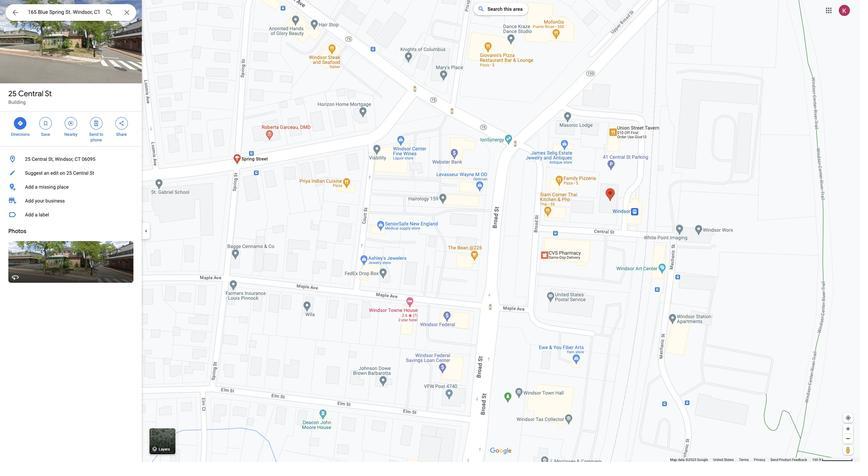 Task type: describe. For each thing, give the bounding box(es) containing it.
25 central st main content
[[0, 0, 142, 462]]

central inside 'button'
[[73, 170, 89, 176]]

send product feedback
[[771, 458, 807, 462]]

send for send product feedback
[[771, 458, 779, 462]]

suggest an edit on 25 central st button
[[0, 166, 142, 180]]

google
[[697, 458, 708, 462]]

add a missing place
[[25, 184, 69, 190]]

none field inside 165 blue spring st. windsor, ct 06095 field
[[28, 8, 99, 16]]

 button
[[6, 4, 25, 22]]

25 central st building
[[8, 89, 52, 105]]

ct
[[75, 156, 81, 162]]

your
[[35, 198, 44, 204]]

add your business link
[[0, 194, 142, 208]]

central for st,
[[32, 156, 47, 162]]


[[118, 120, 125, 127]]

photos
[[8, 228, 26, 235]]

google maps element
[[0, 0, 860, 462]]

25 central st, windsor, ct 06095 button
[[0, 152, 142, 166]]

show your location image
[[845, 415, 852, 421]]

central for st
[[18, 89, 43, 99]]

edit
[[50, 170, 59, 176]]

send product feedback button
[[771, 458, 807, 462]]

missing
[[39, 184, 56, 190]]

zoom out image
[[846, 436, 851, 442]]

add for add a missing place
[[25, 184, 34, 190]]

©2023
[[686, 458, 696, 462]]

business
[[45, 198, 65, 204]]

ft
[[819, 458, 822, 462]]

united states
[[713, 458, 734, 462]]

terms
[[739, 458, 749, 462]]

show street view coverage image
[[843, 445, 853, 455]]

united
[[713, 458, 723, 462]]

a for label
[[35, 212, 38, 218]]

st inside 25 central st building
[[45, 89, 52, 99]]

place
[[57, 184, 69, 190]]

25 central st, windsor, ct 06095
[[25, 156, 95, 162]]

layers
[[159, 448, 170, 452]]

share
[[116, 132, 127, 137]]

suggest
[[25, 170, 43, 176]]

send to phone
[[89, 132, 103, 143]]

label
[[39, 212, 49, 218]]

06095
[[82, 156, 95, 162]]

terms button
[[739, 458, 749, 462]]

nearby
[[64, 132, 77, 137]]

st inside 'button'
[[90, 170, 94, 176]]

states
[[724, 458, 734, 462]]


[[68, 120, 74, 127]]

search this area button
[[474, 3, 528, 15]]

privacy button
[[754, 458, 766, 462]]



Task type: locate. For each thing, give the bounding box(es) containing it.
send left 'product'
[[771, 458, 779, 462]]

central inside 25 central st building
[[18, 89, 43, 99]]

footer
[[670, 458, 813, 462]]

a for missing
[[35, 184, 38, 190]]

central up building
[[18, 89, 43, 99]]

send for send to phone
[[89, 132, 99, 137]]


[[42, 120, 49, 127]]

building
[[8, 99, 26, 105]]

send
[[89, 132, 99, 137], [771, 458, 779, 462]]

 search field
[[6, 4, 136, 22]]

0 vertical spatial add
[[25, 184, 34, 190]]

product
[[779, 458, 792, 462]]

add for add a label
[[25, 212, 34, 218]]

footer containing map data ©2023 google
[[670, 458, 813, 462]]

0 vertical spatial st
[[45, 89, 52, 99]]

165 Blue Spring St. Windsor, CT 06095 field
[[6, 4, 136, 21]]

directions
[[11, 132, 30, 137]]

feedback
[[792, 458, 807, 462]]

send up the phone
[[89, 132, 99, 137]]

1 vertical spatial add
[[25, 198, 34, 204]]

central down ct
[[73, 170, 89, 176]]

area
[[513, 6, 523, 12]]

on
[[60, 170, 65, 176]]

an
[[44, 170, 49, 176]]


[[17, 120, 23, 127]]

to
[[100, 132, 103, 137]]

1 vertical spatial central
[[32, 156, 47, 162]]

united states button
[[713, 458, 734, 462]]

1 a from the top
[[35, 184, 38, 190]]

this
[[504, 6, 512, 12]]

0 vertical spatial 25
[[8, 89, 17, 99]]

1 horizontal spatial 25
[[25, 156, 31, 162]]

data
[[678, 458, 685, 462]]

100 ft
[[813, 458, 822, 462]]

central inside button
[[32, 156, 47, 162]]

st
[[45, 89, 52, 99], [90, 170, 94, 176]]

add left label at left top
[[25, 212, 34, 218]]

central
[[18, 89, 43, 99], [32, 156, 47, 162], [73, 170, 89, 176]]

0 vertical spatial central
[[18, 89, 43, 99]]

central left st,
[[32, 156, 47, 162]]

1 vertical spatial 25
[[25, 156, 31, 162]]

send inside button
[[771, 458, 779, 462]]

1 horizontal spatial send
[[771, 458, 779, 462]]

1 vertical spatial send
[[771, 458, 779, 462]]

add left your
[[25, 198, 34, 204]]

0 horizontal spatial 25
[[8, 89, 17, 99]]

save
[[41, 132, 50, 137]]

zoom in image
[[846, 427, 851, 432]]

0 horizontal spatial send
[[89, 132, 99, 137]]

25 up suggest
[[25, 156, 31, 162]]

1 horizontal spatial st
[[90, 170, 94, 176]]

add down suggest
[[25, 184, 34, 190]]

2 add from the top
[[25, 198, 34, 204]]

0 horizontal spatial st
[[45, 89, 52, 99]]

2 vertical spatial add
[[25, 212, 34, 218]]

add a missing place button
[[0, 180, 142, 194]]

st down "06095"
[[90, 170, 94, 176]]

1 add from the top
[[25, 184, 34, 190]]

privacy
[[754, 458, 766, 462]]

25 up building
[[8, 89, 17, 99]]

st,
[[48, 156, 54, 162]]

add for add your business
[[25, 198, 34, 204]]

2 vertical spatial 25
[[66, 170, 72, 176]]

map data ©2023 google
[[670, 458, 708, 462]]

windsor,
[[55, 156, 73, 162]]

2 a from the top
[[35, 212, 38, 218]]

search
[[488, 6, 503, 12]]

25 for st,
[[25, 156, 31, 162]]

3 add from the top
[[25, 212, 34, 218]]

0 vertical spatial send
[[89, 132, 99, 137]]

add your business
[[25, 198, 65, 204]]

add a label
[[25, 212, 49, 218]]

actions for 25 central st region
[[0, 112, 142, 146]]

25
[[8, 89, 17, 99], [25, 156, 31, 162], [66, 170, 72, 176]]

phone
[[90, 138, 102, 143]]

suggest an edit on 25 central st
[[25, 170, 94, 176]]

25 inside button
[[25, 156, 31, 162]]

2 horizontal spatial 25
[[66, 170, 72, 176]]

25 inside 'button'
[[66, 170, 72, 176]]

add
[[25, 184, 34, 190], [25, 198, 34, 204], [25, 212, 34, 218]]

1 vertical spatial a
[[35, 212, 38, 218]]

google account: kenny nguyen  
(kenny.nguyen@adept.ai) image
[[839, 5, 850, 16]]

footer inside google maps element
[[670, 458, 813, 462]]

a left label at left top
[[35, 212, 38, 218]]

send inside the "send to phone"
[[89, 132, 99, 137]]

100
[[813, 458, 818, 462]]

2 vertical spatial central
[[73, 170, 89, 176]]

None field
[[28, 8, 99, 16]]


[[93, 120, 99, 127]]


[[11, 8, 19, 17]]

25 right the on
[[66, 170, 72, 176]]

0 vertical spatial a
[[35, 184, 38, 190]]

search this area
[[488, 6, 523, 12]]

st up 
[[45, 89, 52, 99]]

1 vertical spatial st
[[90, 170, 94, 176]]

25 inside 25 central st building
[[8, 89, 17, 99]]

add a label button
[[0, 208, 142, 222]]

a
[[35, 184, 38, 190], [35, 212, 38, 218]]

100 ft button
[[813, 458, 853, 462]]

a left missing
[[35, 184, 38, 190]]

collapse side panel image
[[142, 227, 150, 235]]

25 for st
[[8, 89, 17, 99]]

map
[[670, 458, 677, 462]]



Task type: vqa. For each thing, say whether or not it's contained in the screenshot.
4.9
no



